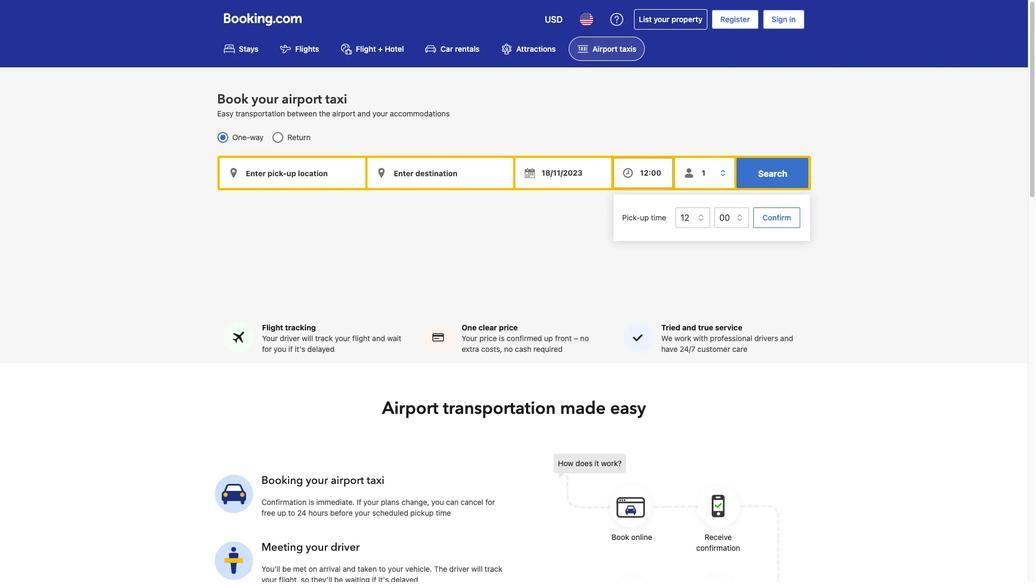 Task type: describe. For each thing, give the bounding box(es) containing it.
car rentals link
[[417, 37, 488, 61]]

confirm button
[[754, 208, 801, 228]]

delayed inside flight tracking your driver will track your flight and wait for you if it's delayed
[[307, 345, 335, 354]]

will inside the you'll be met on arrival and taken to your vehicle. the driver will track your flight, so they'll be waiting if it's delayed
[[471, 565, 483, 574]]

it's inside the you'll be met on arrival and taken to your vehicle. the driver will track your flight, so they'll be waiting if it's delayed
[[378, 576, 389, 583]]

search button
[[737, 158, 809, 188]]

book online
[[612, 533, 652, 543]]

confirmation
[[696, 544, 740, 553]]

delayed inside the you'll be met on arrival and taken to your vehicle. the driver will track your flight, so they'll be waiting if it's delayed
[[391, 576, 418, 583]]

your right list
[[654, 15, 670, 24]]

your inside flight tracking your driver will track your flight and wait for you if it's delayed
[[262, 334, 278, 343]]

required
[[534, 345, 563, 354]]

Enter destination text field
[[367, 158, 513, 188]]

and inside flight tracking your driver will track your flight and wait for you if it's delayed
[[372, 334, 385, 343]]

you'll be met on arrival and taken to your vehicle. the driver will track your flight, so they'll be waiting if it's delayed
[[261, 565, 502, 583]]

hours
[[308, 509, 328, 518]]

pickup
[[410, 509, 434, 518]]

car
[[441, 44, 453, 54]]

waiting
[[345, 576, 370, 583]]

extra
[[462, 345, 479, 354]]

airport for booking
[[331, 474, 364, 489]]

sign in link
[[763, 10, 804, 29]]

meeting
[[261, 541, 303, 556]]

customer
[[697, 345, 730, 354]]

taxis
[[620, 44, 636, 54]]

1 horizontal spatial time
[[651, 213, 666, 222]]

usd button
[[538, 6, 569, 32]]

rentals
[[455, 44, 480, 54]]

one-
[[232, 133, 250, 142]]

one-way
[[232, 133, 264, 142]]

it
[[595, 460, 599, 469]]

flight for flight + hotel
[[356, 44, 376, 54]]

your up on
[[306, 541, 328, 556]]

confirmation is immediate. if your plans change, you can cancel for free up to 24 hours before your scheduled pickup time
[[261, 498, 495, 518]]

pick-up time
[[622, 213, 666, 222]]

clear
[[479, 324, 497, 333]]

tried
[[661, 324, 680, 333]]

flight + hotel
[[356, 44, 404, 54]]

you'll
[[261, 565, 280, 574]]

accommodations
[[390, 109, 450, 118]]

one
[[462, 324, 477, 333]]

airport taxis
[[593, 44, 636, 54]]

they'll
[[311, 576, 332, 583]]

flights
[[295, 44, 319, 54]]

on
[[309, 565, 317, 574]]

up inside one clear price your price is confirmed up front – no extra costs, no cash required
[[544, 334, 553, 343]]

booking airport taxi image for booking your airport taxi
[[215, 475, 253, 514]]

true
[[698, 324, 713, 333]]

have
[[661, 345, 678, 354]]

list your property
[[639, 15, 703, 24]]

register
[[720, 15, 750, 24]]

2 horizontal spatial up
[[640, 213, 649, 222]]

flight,
[[279, 576, 299, 583]]

attractions link
[[493, 37, 565, 61]]

track inside flight tracking your driver will track your flight and wait for you if it's delayed
[[315, 334, 333, 343]]

0 vertical spatial be
[[282, 565, 291, 574]]

way
[[250, 133, 264, 142]]

service
[[715, 324, 742, 333]]

booking your airport taxi
[[261, 474, 384, 489]]

1 vertical spatial airport
[[332, 109, 355, 118]]

is inside the "confirmation is immediate. if your plans change, you can cancel for free up to 24 hours before your scheduled pickup time"
[[309, 498, 314, 508]]

easy
[[217, 109, 234, 118]]

easy
[[610, 397, 646, 421]]

stays
[[239, 44, 259, 54]]

if
[[357, 498, 361, 508]]

professional
[[710, 334, 752, 343]]

booking
[[261, 474, 303, 489]]

flight for flight tracking your driver will track your flight and wait for you if it's delayed
[[262, 324, 283, 333]]

confirmed
[[507, 334, 542, 343]]

search
[[758, 169, 787, 179]]

–
[[574, 334, 578, 343]]

cash
[[515, 345, 532, 354]]

register link
[[712, 10, 759, 29]]

transportation inside the book your airport taxi easy transportation between the airport and your accommodations
[[236, 109, 285, 118]]

we
[[661, 334, 672, 343]]

it's inside flight tracking your driver will track your flight and wait for you if it's delayed
[[295, 345, 305, 354]]

for for flight tracking your driver will track your flight and wait for you if it's delayed
[[262, 345, 272, 354]]

airport for airport transportation made easy
[[382, 397, 439, 421]]

flight
[[352, 334, 370, 343]]

airport for book
[[282, 91, 322, 109]]

sign
[[772, 15, 787, 24]]

your right the 'if'
[[363, 498, 379, 508]]

and inside the book your airport taxi easy transportation between the airport and your accommodations
[[357, 109, 370, 118]]

one clear price your price is confirmed up front – no extra costs, no cash required
[[462, 324, 589, 354]]

0 vertical spatial no
[[580, 334, 589, 343]]

change,
[[402, 498, 429, 508]]

usd
[[545, 15, 563, 24]]

can
[[446, 498, 459, 508]]

24/7
[[680, 345, 695, 354]]

receive
[[705, 533, 732, 543]]

list your property link
[[634, 9, 707, 30]]

care
[[732, 345, 747, 354]]

you inside the "confirmation is immediate. if your plans change, you can cancel for free up to 24 hours before your scheduled pickup time"
[[431, 498, 444, 508]]



Task type: locate. For each thing, give the bounding box(es) containing it.
track right the
[[485, 565, 502, 574]]

1 vertical spatial track
[[485, 565, 502, 574]]

will right the
[[471, 565, 483, 574]]

1 vertical spatial will
[[471, 565, 483, 574]]

costs,
[[481, 345, 502, 354]]

0 horizontal spatial you
[[274, 345, 286, 354]]

for inside flight tracking your driver will track your flight and wait for you if it's delayed
[[262, 345, 272, 354]]

up inside the "confirmation is immediate. if your plans change, you can cancel for free up to 24 hours before your scheduled pickup time"
[[277, 509, 286, 518]]

2 your from the left
[[462, 334, 477, 343]]

booking airport taxi image
[[554, 455, 780, 583], [215, 475, 253, 514], [215, 542, 253, 581]]

pick-
[[622, 213, 640, 222]]

driver inside flight tracking your driver will track your flight and wait for you if it's delayed
[[280, 334, 300, 343]]

0 vertical spatial to
[[288, 509, 295, 518]]

be up flight,
[[282, 565, 291, 574]]

you inside flight tracking your driver will track your flight and wait for you if it's delayed
[[274, 345, 286, 354]]

the
[[434, 565, 447, 574]]

1 horizontal spatial taxi
[[367, 474, 384, 489]]

18/11/2023 button
[[515, 158, 612, 188]]

0 horizontal spatial your
[[262, 334, 278, 343]]

flight left 'tracking'
[[262, 324, 283, 333]]

0 vertical spatial flight
[[356, 44, 376, 54]]

1 vertical spatial taxi
[[367, 474, 384, 489]]

0 horizontal spatial track
[[315, 334, 333, 343]]

1 vertical spatial it's
[[378, 576, 389, 583]]

delayed
[[307, 345, 335, 354], [391, 576, 418, 583]]

taxi
[[325, 91, 347, 109], [367, 474, 384, 489]]

online
[[631, 533, 652, 543]]

tried and true service we work with professional drivers and have 24/7 customer care
[[661, 324, 793, 354]]

time right pick-
[[651, 213, 666, 222]]

1 horizontal spatial no
[[580, 334, 589, 343]]

1 horizontal spatial track
[[485, 565, 502, 574]]

plans
[[381, 498, 399, 508]]

0 vertical spatial airport
[[593, 44, 618, 54]]

front
[[555, 334, 572, 343]]

is
[[499, 334, 505, 343], [309, 498, 314, 508]]

book for online
[[612, 533, 629, 543]]

1 horizontal spatial if
[[372, 576, 376, 583]]

1 horizontal spatial flight
[[356, 44, 376, 54]]

0 vertical spatial airport
[[282, 91, 322, 109]]

driver inside the you'll be met on arrival and taken to your vehicle. the driver will track your flight, so they'll be waiting if it's delayed
[[449, 565, 469, 574]]

1 horizontal spatial price
[[499, 324, 518, 333]]

0 horizontal spatial transportation
[[236, 109, 285, 118]]

up down confirmation
[[277, 509, 286, 518]]

0 horizontal spatial driver
[[280, 334, 300, 343]]

if down 'tracking'
[[288, 345, 293, 354]]

delayed down vehicle.
[[391, 576, 418, 583]]

taxi up plans
[[367, 474, 384, 489]]

track inside the you'll be met on arrival and taken to your vehicle. the driver will track your flight, so they'll be waiting if it's delayed
[[485, 565, 502, 574]]

1 vertical spatial driver
[[331, 541, 360, 556]]

0 vertical spatial delayed
[[307, 345, 335, 354]]

1 horizontal spatial driver
[[331, 541, 360, 556]]

vehicle.
[[405, 565, 432, 574]]

and inside the you'll be met on arrival and taken to your vehicle. the driver will track your flight, so they'll be waiting if it's delayed
[[343, 565, 356, 574]]

meeting your driver
[[261, 541, 360, 556]]

0 vertical spatial transportation
[[236, 109, 285, 118]]

the
[[319, 109, 330, 118]]

sign in
[[772, 15, 796, 24]]

how
[[558, 460, 574, 469]]

driver up arrival
[[331, 541, 360, 556]]

0 horizontal spatial it's
[[295, 345, 305, 354]]

booking airport taxi image for meeting your driver
[[215, 542, 253, 581]]

for
[[262, 345, 272, 354], [485, 498, 495, 508]]

your inside one clear price your price is confirmed up front – no extra costs, no cash required
[[462, 334, 477, 343]]

cancel
[[461, 498, 483, 508]]

car rentals
[[441, 44, 480, 54]]

with
[[693, 334, 708, 343]]

time inside the "confirmation is immediate. if your plans change, you can cancel for free up to 24 hours before your scheduled pickup time"
[[436, 509, 451, 518]]

will inside flight tracking your driver will track your flight and wait for you if it's delayed
[[302, 334, 313, 343]]

work?
[[601, 460, 622, 469]]

1 vertical spatial up
[[544, 334, 553, 343]]

1 horizontal spatial to
[[379, 565, 386, 574]]

0 vertical spatial if
[[288, 345, 293, 354]]

up down 12:00 button on the top
[[640, 213, 649, 222]]

flight inside flight tracking your driver will track your flight and wait for you if it's delayed
[[262, 324, 283, 333]]

price up 'confirmed' at the bottom of the page
[[499, 324, 518, 333]]

1 vertical spatial price
[[479, 334, 497, 343]]

immediate.
[[316, 498, 355, 508]]

is up hours
[[309, 498, 314, 508]]

made
[[560, 397, 606, 421]]

hotel
[[385, 44, 404, 54]]

drivers
[[754, 334, 778, 343]]

1 horizontal spatial book
[[612, 533, 629, 543]]

0 vertical spatial is
[[499, 334, 505, 343]]

for inside the "confirmation is immediate. if your plans change, you can cancel for free up to 24 hours before your scheduled pickup time"
[[485, 498, 495, 508]]

0 vertical spatial driver
[[280, 334, 300, 343]]

property
[[672, 15, 703, 24]]

to left 24
[[288, 509, 295, 518]]

no left cash
[[504, 345, 513, 354]]

taxi for booking
[[367, 474, 384, 489]]

arrival
[[319, 565, 341, 574]]

taken
[[358, 565, 377, 574]]

confirmation
[[261, 498, 307, 508]]

return
[[287, 133, 311, 142]]

1 horizontal spatial airport
[[593, 44, 618, 54]]

0 vertical spatial track
[[315, 334, 333, 343]]

and up waiting
[[343, 565, 356, 574]]

airport taxis link
[[569, 37, 645, 61]]

1 horizontal spatial up
[[544, 334, 553, 343]]

0 vertical spatial price
[[499, 324, 518, 333]]

price down the clear
[[479, 334, 497, 343]]

your up way
[[252, 91, 278, 109]]

1 vertical spatial book
[[612, 533, 629, 543]]

12:00
[[640, 169, 661, 178]]

24
[[297, 509, 306, 518]]

1 vertical spatial to
[[379, 565, 386, 574]]

0 horizontal spatial is
[[309, 498, 314, 508]]

your left flight
[[335, 334, 350, 343]]

your up the immediate. at left
[[306, 474, 328, 489]]

and right 'drivers'
[[780, 334, 793, 343]]

1 vertical spatial for
[[485, 498, 495, 508]]

your down you'll
[[261, 576, 277, 583]]

1 vertical spatial if
[[372, 576, 376, 583]]

1 vertical spatial airport
[[382, 397, 439, 421]]

wait
[[387, 334, 401, 343]]

no right –
[[580, 334, 589, 343]]

if
[[288, 345, 293, 354], [372, 576, 376, 583]]

be
[[282, 565, 291, 574], [334, 576, 343, 583]]

0 horizontal spatial airport
[[382, 397, 439, 421]]

0 vertical spatial you
[[274, 345, 286, 354]]

0 horizontal spatial for
[[262, 345, 272, 354]]

flight tracking your driver will track your flight and wait for you if it's delayed
[[262, 324, 401, 354]]

airport
[[282, 91, 322, 109], [332, 109, 355, 118], [331, 474, 364, 489]]

you left can
[[431, 498, 444, 508]]

time down can
[[436, 509, 451, 518]]

0 horizontal spatial delayed
[[307, 345, 335, 354]]

12:00 button
[[614, 158, 673, 188]]

driver right the
[[449, 565, 469, 574]]

0 horizontal spatial time
[[436, 509, 451, 518]]

up
[[640, 213, 649, 222], [544, 334, 553, 343], [277, 509, 286, 518]]

before
[[330, 509, 353, 518]]

it's
[[295, 345, 305, 354], [378, 576, 389, 583]]

your left accommodations
[[373, 109, 388, 118]]

airport right the
[[332, 109, 355, 118]]

if inside the you'll be met on arrival and taken to your vehicle. the driver will track your flight, so they'll be waiting if it's delayed
[[372, 576, 376, 583]]

will down 'tracking'
[[302, 334, 313, 343]]

met
[[293, 565, 307, 574]]

0 vertical spatial up
[[640, 213, 649, 222]]

it's down 'tracking'
[[295, 345, 305, 354]]

book for your
[[217, 91, 248, 109]]

airport
[[593, 44, 618, 54], [382, 397, 439, 421]]

1 vertical spatial delayed
[[391, 576, 418, 583]]

1 vertical spatial time
[[436, 509, 451, 518]]

1 horizontal spatial will
[[471, 565, 483, 574]]

list
[[639, 15, 652, 24]]

1 horizontal spatial your
[[462, 334, 477, 343]]

time
[[651, 213, 666, 222], [436, 509, 451, 518]]

0 vertical spatial time
[[651, 213, 666, 222]]

driver down 'tracking'
[[280, 334, 300, 343]]

up up required
[[544, 334, 553, 343]]

0 horizontal spatial book
[[217, 91, 248, 109]]

does
[[576, 460, 593, 469]]

taxi inside the book your airport taxi easy transportation between the airport and your accommodations
[[325, 91, 347, 109]]

2 vertical spatial driver
[[449, 565, 469, 574]]

work
[[674, 334, 691, 343]]

and left 'wait' at the left bottom of page
[[372, 334, 385, 343]]

1 vertical spatial transportation
[[443, 397, 556, 421]]

0 horizontal spatial if
[[288, 345, 293, 354]]

0 vertical spatial will
[[302, 334, 313, 343]]

0 vertical spatial book
[[217, 91, 248, 109]]

1 horizontal spatial for
[[485, 498, 495, 508]]

0 horizontal spatial to
[[288, 509, 295, 518]]

to
[[288, 509, 295, 518], [379, 565, 386, 574]]

to inside the "confirmation is immediate. if your plans change, you can cancel for free up to 24 hours before your scheduled pickup time"
[[288, 509, 295, 518]]

1 horizontal spatial transportation
[[443, 397, 556, 421]]

your down the 'if'
[[355, 509, 370, 518]]

if down taken
[[372, 576, 376, 583]]

flight left +
[[356, 44, 376, 54]]

0 vertical spatial taxi
[[325, 91, 347, 109]]

your inside flight tracking your driver will track your flight and wait for you if it's delayed
[[335, 334, 350, 343]]

0 horizontal spatial no
[[504, 345, 513, 354]]

1 vertical spatial you
[[431, 498, 444, 508]]

how does it work?
[[558, 460, 622, 469]]

taxi up the
[[325, 91, 347, 109]]

book inside the book your airport taxi easy transportation between the airport and your accommodations
[[217, 91, 248, 109]]

between
[[287, 109, 317, 118]]

1 horizontal spatial is
[[499, 334, 505, 343]]

airport up the 'if'
[[331, 474, 364, 489]]

be down arrival
[[334, 576, 343, 583]]

1 vertical spatial flight
[[262, 324, 283, 333]]

0 horizontal spatial be
[[282, 565, 291, 574]]

it's right waiting
[[378, 576, 389, 583]]

and
[[357, 109, 370, 118], [682, 324, 696, 333], [372, 334, 385, 343], [780, 334, 793, 343], [343, 565, 356, 574]]

0 horizontal spatial flight
[[262, 324, 283, 333]]

Enter pick-up location text field
[[219, 158, 365, 188]]

airport up between
[[282, 91, 322, 109]]

book up easy
[[217, 91, 248, 109]]

1 vertical spatial be
[[334, 576, 343, 583]]

is inside one clear price your price is confirmed up front – no extra costs, no cash required
[[499, 334, 505, 343]]

18/11/2023
[[542, 169, 583, 178]]

0 horizontal spatial up
[[277, 509, 286, 518]]

you down 'tracking'
[[274, 345, 286, 354]]

if inside flight tracking your driver will track your flight and wait for you if it's delayed
[[288, 345, 293, 354]]

0 horizontal spatial price
[[479, 334, 497, 343]]

airport transportation made easy
[[382, 397, 646, 421]]

1 horizontal spatial delayed
[[391, 576, 418, 583]]

and right the
[[357, 109, 370, 118]]

attractions
[[516, 44, 556, 54]]

for for confirmation is immediate. if your plans change, you can cancel for free up to 24 hours before your scheduled pickup time
[[485, 498, 495, 508]]

0 vertical spatial for
[[262, 345, 272, 354]]

2 vertical spatial up
[[277, 509, 286, 518]]

track down 'tracking'
[[315, 334, 333, 343]]

2 vertical spatial airport
[[331, 474, 364, 489]]

booking.com online hotel reservations image
[[224, 13, 301, 26]]

0 vertical spatial it's
[[295, 345, 305, 354]]

0 horizontal spatial taxi
[[325, 91, 347, 109]]

to inside the you'll be met on arrival and taken to your vehicle. the driver will track your flight, so they'll be waiting if it's delayed
[[379, 565, 386, 574]]

to right taken
[[379, 565, 386, 574]]

flight + hotel link
[[332, 37, 413, 61]]

in
[[789, 15, 796, 24]]

0 horizontal spatial will
[[302, 334, 313, 343]]

1 horizontal spatial be
[[334, 576, 343, 583]]

airport for airport taxis
[[593, 44, 618, 54]]

and up work
[[682, 324, 696, 333]]

delayed down 'tracking'
[[307, 345, 335, 354]]

track
[[315, 334, 333, 343], [485, 565, 502, 574]]

your left vehicle.
[[388, 565, 403, 574]]

2 horizontal spatial driver
[[449, 565, 469, 574]]

1 your from the left
[[262, 334, 278, 343]]

1 vertical spatial is
[[309, 498, 314, 508]]

1 horizontal spatial it's
[[378, 576, 389, 583]]

is up costs, at bottom left
[[499, 334, 505, 343]]

taxi for book
[[325, 91, 347, 109]]

1 horizontal spatial you
[[431, 498, 444, 508]]

1 vertical spatial no
[[504, 345, 513, 354]]

+
[[378, 44, 383, 54]]

book left online
[[612, 533, 629, 543]]

scheduled
[[372, 509, 408, 518]]



Task type: vqa. For each thing, say whether or not it's contained in the screenshot.
How does it work?
yes



